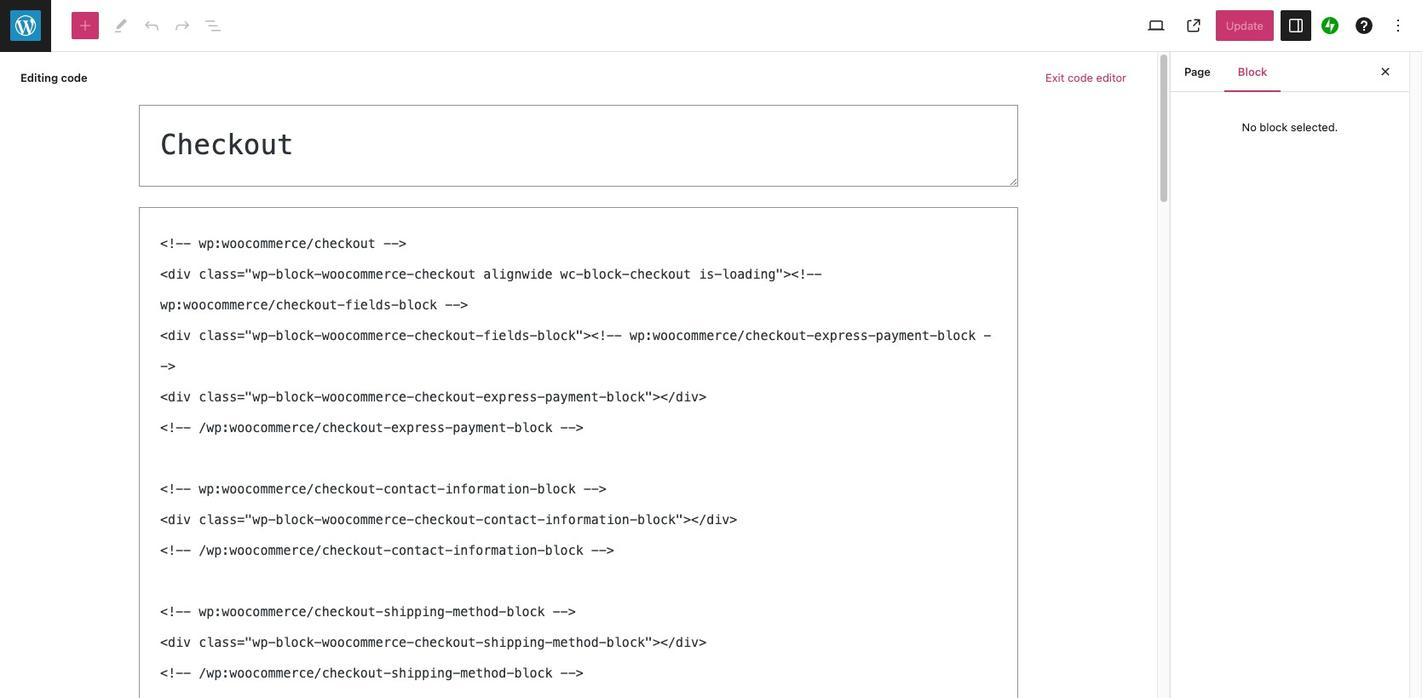 Task type: vqa. For each thing, say whether or not it's contained in the screenshot.
Payments's Payments
no



Task type: describe. For each thing, give the bounding box(es) containing it.
preview image
[[1146, 15, 1167, 36]]

no block selected.
[[1242, 120, 1338, 134]]

block
[[1238, 65, 1268, 78]]

editor
[[1097, 71, 1127, 84]]

no
[[1242, 120, 1257, 134]]

update button
[[1216, 10, 1274, 41]]

settings image
[[1286, 15, 1307, 36]]

exit
[[1046, 71, 1065, 84]]

close settings image
[[1376, 61, 1396, 82]]

block button
[[1225, 51, 1281, 92]]

options image
[[1388, 15, 1409, 36]]

jetpack image
[[1322, 17, 1339, 34]]

undo image
[[141, 15, 162, 36]]



Task type: locate. For each thing, give the bounding box(es) containing it.
redo image
[[172, 15, 193, 36]]

help image
[[1354, 15, 1375, 36]]

1 horizontal spatial code
[[1068, 71, 1094, 84]]

exit code editor
[[1046, 71, 1127, 84]]

code
[[61, 71, 87, 84], [1068, 71, 1094, 84]]

2 code from the left
[[1068, 71, 1094, 84]]

exit code editor button
[[1036, 62, 1137, 93]]

editing
[[20, 71, 58, 84]]

code right the editing
[[61, 71, 87, 84]]

page button
[[1171, 51, 1225, 92]]

view page image
[[1184, 15, 1204, 36]]

Start writing with text or HTML text field
[[139, 207, 1019, 698]]

0 horizontal spatial code
[[61, 71, 87, 84]]

code for exit
[[1068, 71, 1094, 84]]

1 code from the left
[[61, 71, 87, 84]]

Add title text field
[[139, 105, 1019, 186]]

block
[[1260, 120, 1288, 134]]

editing code
[[20, 71, 87, 84]]

code right exit in the top right of the page
[[1068, 71, 1094, 84]]

update
[[1226, 19, 1264, 32]]

code for editing
[[61, 71, 87, 84]]

page
[[1185, 65, 1211, 78]]

selected.
[[1291, 120, 1338, 134]]

code inside "button"
[[1068, 71, 1094, 84]]



